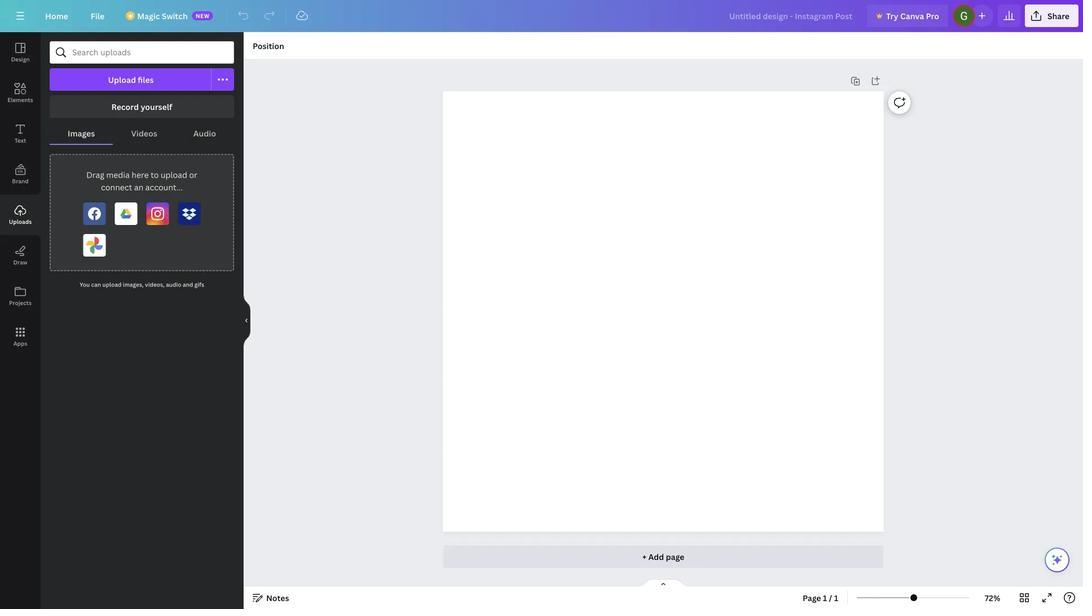 Task type: vqa. For each thing, say whether or not it's contained in the screenshot.
one- to the bottom
no



Task type: describe. For each thing, give the bounding box(es) containing it.
upload files button
[[50, 68, 212, 91]]

draw button
[[0, 235, 41, 276]]

elements button
[[0, 73, 41, 113]]

side panel tab list
[[0, 32, 41, 357]]

page
[[803, 593, 821, 603]]

brand
[[12, 177, 29, 185]]

home link
[[36, 5, 77, 27]]

upload files
[[108, 74, 154, 85]]

media
[[106, 170, 130, 180]]

you can upload images, videos, audio and gifs
[[80, 281, 204, 289]]

projects
[[9, 299, 32, 307]]

canva assistant image
[[1051, 554, 1064, 567]]

try
[[886, 10, 899, 21]]

hide image
[[243, 294, 251, 348]]

72% button
[[974, 589, 1011, 607]]

gifs
[[194, 281, 204, 289]]

upload inside "drag media here to upload or connect an account..."
[[161, 170, 187, 180]]

drag media here to upload or connect an account...
[[86, 170, 197, 193]]

try canva pro
[[886, 10, 939, 21]]

record
[[111, 101, 139, 112]]

main menu bar
[[0, 0, 1083, 32]]

share
[[1048, 10, 1070, 21]]

file
[[91, 10, 104, 21]]

+
[[643, 552, 647, 562]]

audio
[[166, 281, 181, 289]]

show pages image
[[636, 579, 691, 588]]

Search uploads search field
[[72, 42, 227, 63]]

videos
[[131, 128, 157, 139]]

design button
[[0, 32, 41, 73]]

try canva pro button
[[867, 5, 948, 27]]

upload
[[108, 74, 136, 85]]

images
[[68, 128, 95, 139]]

yourself
[[141, 101, 172, 112]]

uploads button
[[0, 195, 41, 235]]

text
[[15, 137, 26, 144]]

switch
[[162, 10, 188, 21]]

files
[[138, 74, 154, 85]]

share button
[[1025, 5, 1079, 27]]



Task type: locate. For each thing, give the bounding box(es) containing it.
uploads
[[9, 218, 32, 225]]

0 horizontal spatial 1
[[823, 593, 827, 603]]

account...
[[145, 182, 183, 193]]

images,
[[123, 281, 144, 289]]

apps
[[13, 340, 27, 347]]

audio button
[[175, 122, 234, 144]]

1 horizontal spatial 1
[[834, 593, 838, 603]]

1 left /
[[823, 593, 827, 603]]

apps button
[[0, 317, 41, 357]]

canva
[[900, 10, 924, 21]]

home
[[45, 10, 68, 21]]

design
[[11, 55, 30, 63]]

projects button
[[0, 276, 41, 317]]

1 horizontal spatial upload
[[161, 170, 187, 180]]

+ add page button
[[443, 546, 884, 568]]

upload up account...
[[161, 170, 187, 180]]

images button
[[50, 122, 113, 144]]

position
[[253, 40, 284, 51]]

2 1 from the left
[[834, 593, 838, 603]]

text button
[[0, 113, 41, 154]]

notes button
[[248, 589, 294, 607]]

record yourself
[[111, 101, 172, 112]]

position button
[[248, 37, 289, 55]]

1
[[823, 593, 827, 603], [834, 593, 838, 603]]

elements
[[7, 96, 33, 104]]

1 1 from the left
[[823, 593, 827, 603]]

connect
[[101, 182, 132, 193]]

add
[[649, 552, 664, 562]]

pro
[[926, 10, 939, 21]]

audio
[[193, 128, 216, 139]]

to
[[151, 170, 159, 180]]

and
[[183, 281, 193, 289]]

1 right /
[[834, 593, 838, 603]]

0 vertical spatial upload
[[161, 170, 187, 180]]

videos,
[[145, 281, 165, 289]]

magic
[[137, 10, 160, 21]]

brand button
[[0, 154, 41, 195]]

you
[[80, 281, 90, 289]]

an
[[134, 182, 143, 193]]

upload
[[161, 170, 187, 180], [102, 281, 122, 289]]

new
[[196, 12, 210, 19]]

or
[[189, 170, 197, 180]]

page 1 / 1
[[803, 593, 838, 603]]

+ add page
[[643, 552, 685, 562]]

can
[[91, 281, 101, 289]]

page
[[666, 552, 685, 562]]

here
[[132, 170, 149, 180]]

drag
[[86, 170, 104, 180]]

/
[[829, 593, 832, 603]]

Design title text field
[[720, 5, 863, 27]]

file button
[[82, 5, 114, 27]]

1 vertical spatial upload
[[102, 281, 122, 289]]

magic switch
[[137, 10, 188, 21]]

upload right can
[[102, 281, 122, 289]]

record yourself button
[[50, 95, 234, 118]]

videos button
[[113, 122, 175, 144]]

draw
[[13, 258, 27, 266]]

72%
[[985, 593, 1001, 603]]

notes
[[266, 593, 289, 603]]

0 horizontal spatial upload
[[102, 281, 122, 289]]



